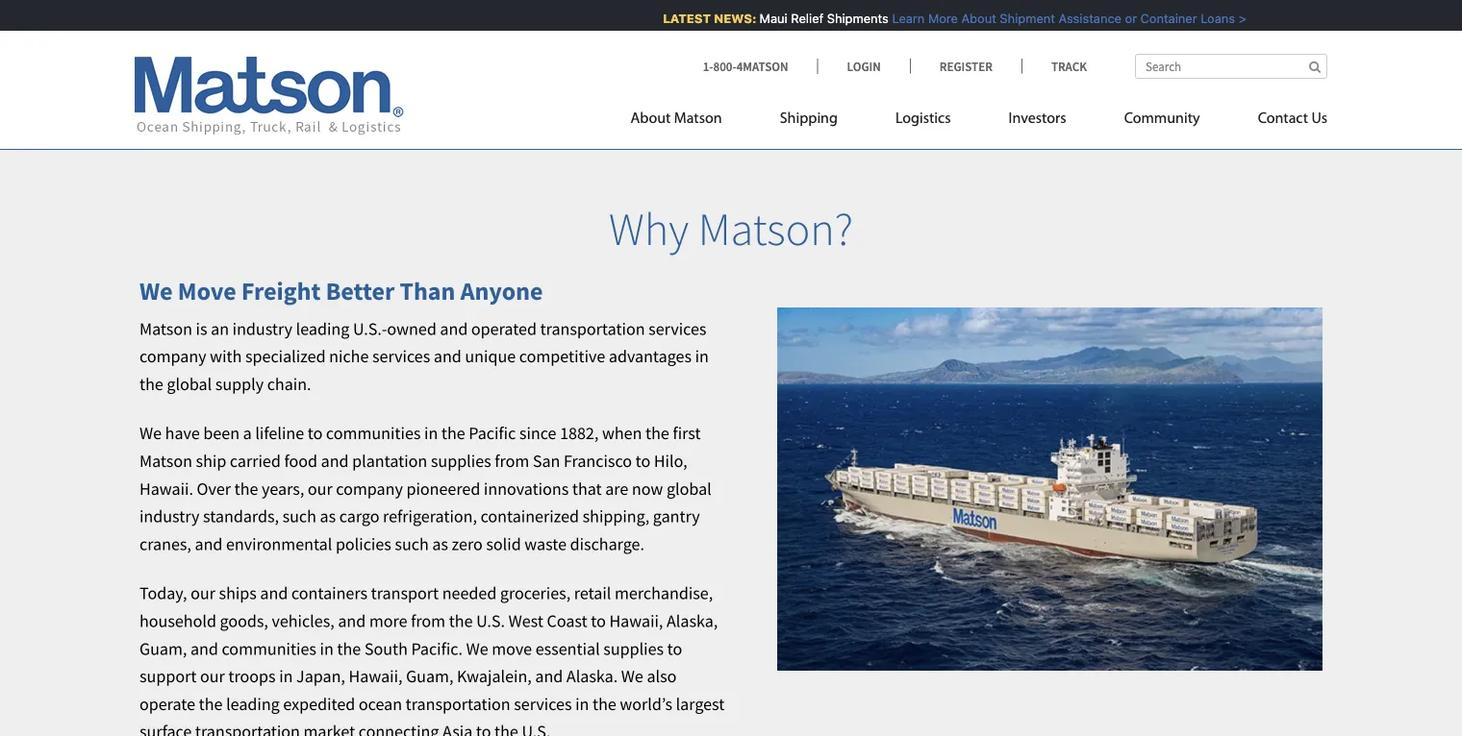 Task type: locate. For each thing, give the bounding box(es) containing it.
1-
[[703, 58, 713, 74]]

4matson
[[736, 58, 788, 74]]

search image
[[1309, 60, 1321, 73]]

matson
[[674, 111, 722, 126]]

track
[[1051, 58, 1087, 74]]

1 vertical spatial about
[[631, 111, 671, 126]]

latest
[[657, 11, 705, 25]]

shipping
[[780, 111, 838, 126]]

about left matson
[[631, 111, 671, 126]]

investors
[[1009, 111, 1066, 126]]

about matson
[[631, 111, 722, 126]]

about
[[955, 11, 990, 25], [631, 111, 671, 126]]

logistics link
[[867, 101, 980, 141]]

0 vertical spatial about
[[955, 11, 990, 25]]

shipments
[[821, 11, 882, 25]]

maui
[[753, 11, 781, 25]]

about matson link
[[631, 101, 751, 141]]

contact
[[1258, 111, 1308, 126]]

0 horizontal spatial about
[[631, 111, 671, 126]]

1 horizontal spatial about
[[955, 11, 990, 25]]

us
[[1311, 111, 1327, 126]]

assistance
[[1052, 11, 1115, 25]]

1-800-4matson link
[[703, 58, 817, 74]]

800-
[[713, 58, 737, 74]]

>
[[1232, 11, 1240, 25]]

loans
[[1194, 11, 1229, 25]]

learn more about shipment assistance or container loans > link
[[886, 11, 1240, 25]]

None search field
[[1135, 54, 1327, 79]]

register link
[[910, 58, 1021, 74]]

about right more
[[955, 11, 990, 25]]



Task type: vqa. For each thing, say whether or not it's contained in the screenshot.
Logistics
yes



Task type: describe. For each thing, give the bounding box(es) containing it.
login
[[847, 58, 881, 74]]

track link
[[1021, 58, 1087, 74]]

logistics
[[895, 111, 951, 126]]

about inside about matson link
[[631, 111, 671, 126]]

or
[[1119, 11, 1131, 25]]

Search search field
[[1135, 54, 1327, 79]]

top menu navigation
[[631, 101, 1327, 141]]

shipment
[[994, 11, 1049, 25]]

more
[[922, 11, 952, 25]]

learn
[[886, 11, 919, 25]]

login link
[[817, 58, 910, 74]]

latest news: maui relief shipments learn more about shipment assistance or container loans >
[[657, 11, 1240, 25]]

community
[[1124, 111, 1200, 126]]

1-800-4matson
[[703, 58, 788, 74]]

contact us
[[1258, 111, 1327, 126]]

relief
[[785, 11, 817, 25]]

news:
[[708, 11, 750, 25]]

blue matson logo with ocean, shipping, truck, rail and logistics written beneath it. image
[[135, 57, 404, 136]]

contact us link
[[1229, 101, 1327, 141]]

investors link
[[980, 101, 1095, 141]]

register
[[940, 58, 993, 74]]

container
[[1134, 11, 1191, 25]]

community link
[[1095, 101, 1229, 141]]

shipping link
[[751, 101, 867, 141]]



